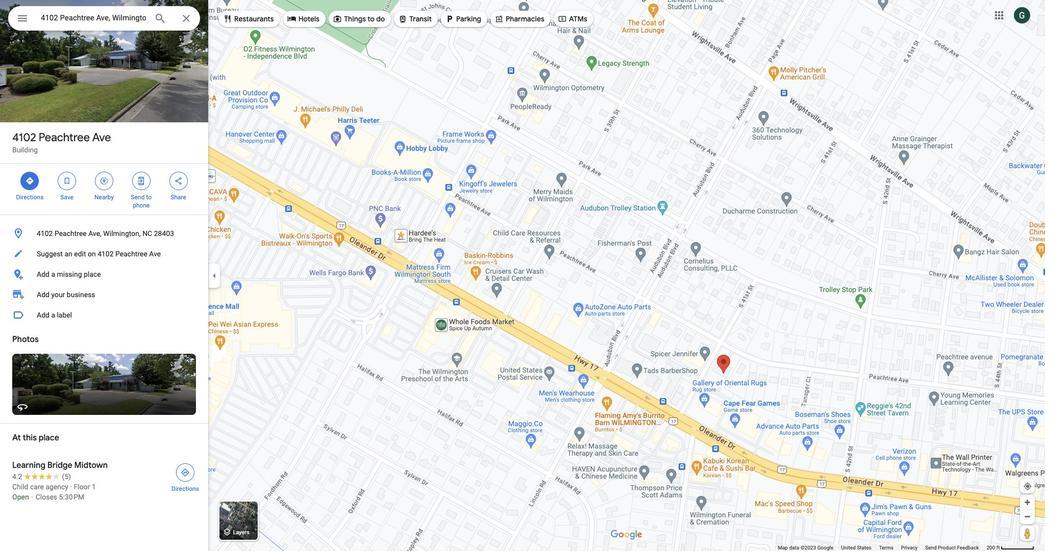 Task type: describe. For each thing, give the bounding box(es) containing it.
save
[[60, 194, 73, 201]]

data
[[789, 546, 799, 551]]

1
[[92, 483, 96, 491]]

send product feedback button
[[925, 545, 979, 552]]

child
[[12, 483, 28, 491]]

add for add a missing place
[[37, 270, 49, 279]]

directions inside 'actions for 4102 peachtree ave' region
[[16, 194, 44, 201]]

(5)
[[62, 473, 71, 481]]

a for label
[[51, 311, 55, 319]]

map data ©2023 google
[[778, 546, 834, 551]]

layers
[[233, 530, 250, 537]]

 restaurants
[[223, 13, 274, 24]]

learning bridge midtown
[[12, 461, 108, 471]]


[[100, 176, 109, 187]]

 transit
[[398, 13, 432, 24]]

ave inside button
[[149, 250, 161, 258]]

map
[[778, 546, 788, 551]]

united states
[[841, 546, 872, 551]]

at
[[12, 433, 21, 443]]

united states button
[[841, 545, 872, 552]]

add your business
[[37, 291, 95, 299]]


[[223, 13, 232, 24]]

show street view coverage image
[[1020, 526, 1035, 541]]

directions button
[[165, 461, 205, 493]]

·
[[70, 483, 72, 491]]

missing
[[57, 270, 82, 279]]


[[137, 176, 146, 187]]

atms
[[569, 14, 587, 23]]

nc
[[142, 230, 152, 238]]


[[494, 13, 504, 24]]

 button
[[8, 6, 37, 33]]

 things to do
[[333, 13, 385, 24]]

care
[[30, 483, 44, 491]]

4102 peachtree ave, wilmington, nc 28403 button
[[0, 224, 208, 244]]

hotels
[[298, 14, 320, 23]]

floor
[[74, 483, 90, 491]]

transit
[[409, 14, 432, 23]]


[[16, 11, 29, 26]]

pharmacies
[[506, 14, 544, 23]]

midtown
[[74, 461, 108, 471]]

product
[[938, 546, 956, 551]]

suggest an edit on 4102 peachtree ave
[[37, 250, 161, 258]]

on
[[88, 250, 96, 258]]

 hotels
[[287, 13, 320, 24]]

©2023
[[801, 546, 816, 551]]

4.2 stars 5 reviews image
[[12, 472, 71, 482]]

business
[[67, 291, 95, 299]]

peachtree for ave,
[[55, 230, 87, 238]]

collapse side panel image
[[209, 270, 220, 281]]

terms
[[879, 546, 893, 551]]

label
[[57, 311, 72, 319]]

share
[[171, 194, 186, 201]]

google account: greg robinson  
(robinsongreg175@gmail.com) image
[[1014, 7, 1030, 23]]

4102 peachtree ave building
[[12, 131, 111, 154]]


[[287, 13, 296, 24]]

photos
[[12, 335, 39, 345]]

place inside button
[[84, 270, 101, 279]]

things
[[344, 14, 366, 23]]

ave,
[[88, 230, 101, 238]]

send for send to phone
[[131, 194, 145, 201]]

building
[[12, 146, 38, 154]]

your
[[51, 291, 65, 299]]

closes
[[36, 493, 57, 502]]

agency
[[46, 483, 68, 491]]

4.2
[[12, 473, 22, 481]]

child care agency · floor 1 open ⋅ closes 5:30 pm
[[12, 483, 96, 502]]

 atms
[[558, 13, 587, 24]]

google
[[817, 546, 834, 551]]

⋅
[[31, 493, 34, 502]]

privacy
[[901, 546, 918, 551]]

learning
[[12, 461, 45, 471]]

a for missing
[[51, 270, 55, 279]]

states
[[857, 546, 872, 551]]

google maps element
[[0, 0, 1045, 552]]

add your business link
[[0, 285, 208, 305]]

an
[[65, 250, 72, 258]]


[[558, 13, 567, 24]]



Task type: vqa. For each thing, say whether or not it's contained in the screenshot.
Show Street View coverage icon on the bottom of the page
yes



Task type: locate. For each thing, give the bounding box(es) containing it.
2 add from the top
[[37, 291, 49, 299]]

send to phone
[[131, 194, 152, 209]]

to left the do on the top left of page
[[368, 14, 375, 23]]

0 vertical spatial add
[[37, 270, 49, 279]]

peachtree inside button
[[115, 250, 147, 258]]

28403
[[154, 230, 174, 238]]

add a missing place button
[[0, 264, 208, 285]]

add a missing place
[[37, 270, 101, 279]]

4102 up building
[[12, 131, 36, 145]]

1 vertical spatial a
[[51, 311, 55, 319]]


[[174, 176, 183, 187]]

1 vertical spatial add
[[37, 291, 49, 299]]

footer
[[778, 545, 987, 552]]

0 vertical spatial send
[[131, 194, 145, 201]]

 parking
[[445, 13, 481, 24]]

peachtree up  on the left of the page
[[39, 131, 90, 145]]

1 horizontal spatial send
[[925, 546, 937, 551]]

1 horizontal spatial to
[[368, 14, 375, 23]]

united
[[841, 546, 856, 551]]

place right this
[[39, 433, 59, 443]]

place down on
[[84, 270, 101, 279]]

0 horizontal spatial place
[[39, 433, 59, 443]]

4102 up suggest
[[37, 230, 53, 238]]

add left your at the bottom left
[[37, 291, 49, 299]]

0 vertical spatial ave
[[92, 131, 111, 145]]

1 vertical spatial 4102
[[37, 230, 53, 238]]

0 horizontal spatial ave
[[92, 131, 111, 145]]

at this place
[[12, 433, 59, 443]]

2 vertical spatial peachtree
[[115, 250, 147, 258]]

to
[[368, 14, 375, 23], [146, 194, 152, 201]]

zoom out image
[[1024, 513, 1031, 521]]

none field inside 4102 peachtree ave, wilmington, nc 28403 field
[[41, 12, 146, 24]]

ft
[[997, 546, 1000, 551]]


[[25, 176, 34, 187]]

0 vertical spatial place
[[84, 270, 101, 279]]

2 vertical spatial 4102
[[98, 250, 114, 258]]

4102 right on
[[98, 250, 114, 258]]

a inside button
[[51, 311, 55, 319]]

2 vertical spatial add
[[37, 311, 49, 319]]

add inside add a label button
[[37, 311, 49, 319]]


[[445, 13, 454, 24]]

send for send product feedback
[[925, 546, 937, 551]]

1 vertical spatial place
[[39, 433, 59, 443]]

0 horizontal spatial directions
[[16, 194, 44, 201]]

1 vertical spatial directions
[[172, 486, 199, 493]]

200 ft
[[987, 546, 1000, 551]]

0 horizontal spatial to
[[146, 194, 152, 201]]

send inside send product feedback button
[[925, 546, 937, 551]]

ave inside 4102 peachtree ave building
[[92, 131, 111, 145]]

a left label
[[51, 311, 55, 319]]

0 vertical spatial 4102
[[12, 131, 36, 145]]

3 add from the top
[[37, 311, 49, 319]]

1 vertical spatial to
[[146, 194, 152, 201]]

add down suggest
[[37, 270, 49, 279]]

nearby
[[94, 194, 114, 201]]

a
[[51, 270, 55, 279], [51, 311, 55, 319]]

4102 inside 4102 peachtree ave building
[[12, 131, 36, 145]]

add for add a label
[[37, 311, 49, 319]]

0 horizontal spatial send
[[131, 194, 145, 201]]

footer containing map data ©2023 google
[[778, 545, 987, 552]]

suggest an edit on 4102 peachtree ave button
[[0, 244, 208, 264]]

1 add from the top
[[37, 270, 49, 279]]

1 vertical spatial peachtree
[[55, 230, 87, 238]]

200
[[987, 546, 995, 551]]

wilmington,
[[103, 230, 141, 238]]

1 horizontal spatial 4102
[[37, 230, 53, 238]]

0 vertical spatial peachtree
[[39, 131, 90, 145]]

4102 Peachtree Ave, Wilmington, NC 28403 field
[[8, 6, 200, 31]]

directions down directions 'image'
[[172, 486, 199, 493]]

send up phone
[[131, 194, 145, 201]]


[[333, 13, 342, 24]]

2 horizontal spatial 4102
[[98, 250, 114, 258]]

4102 for ave,
[[37, 230, 53, 238]]

send inside send to phone
[[131, 194, 145, 201]]

to up phone
[[146, 194, 152, 201]]

zoom in image
[[1024, 499, 1031, 507]]

1 horizontal spatial directions
[[172, 486, 199, 493]]

send
[[131, 194, 145, 201], [925, 546, 937, 551]]

do
[[376, 14, 385, 23]]


[[62, 176, 72, 187]]

1 horizontal spatial ave
[[149, 250, 161, 258]]

feedback
[[957, 546, 979, 551]]

add a label
[[37, 311, 72, 319]]

4102 peachtree ave main content
[[0, 0, 208, 552]]

None field
[[41, 12, 146, 24]]

2 a from the top
[[51, 311, 55, 319]]

add inside the add a missing place button
[[37, 270, 49, 279]]

a inside button
[[51, 270, 55, 279]]

1 a from the top
[[51, 270, 55, 279]]

0 vertical spatial a
[[51, 270, 55, 279]]

peachtree up an
[[55, 230, 87, 238]]

suggest
[[37, 250, 63, 258]]

1 vertical spatial ave
[[149, 250, 161, 258]]

send product feedback
[[925, 546, 979, 551]]

ave
[[92, 131, 111, 145], [149, 250, 161, 258]]

200 ft button
[[987, 546, 1034, 551]]

peachtree for ave
[[39, 131, 90, 145]]

 search field
[[8, 6, 200, 33]]

peachtree down wilmington,
[[115, 250, 147, 258]]


[[398, 13, 407, 24]]

add left label
[[37, 311, 49, 319]]

place
[[84, 270, 101, 279], [39, 433, 59, 443]]

parking
[[456, 14, 481, 23]]

ave down nc
[[149, 250, 161, 258]]

to inside send to phone
[[146, 194, 152, 201]]

4102 peachtree ave, wilmington, nc 28403
[[37, 230, 174, 238]]

restaurants
[[234, 14, 274, 23]]

1 vertical spatial send
[[925, 546, 937, 551]]

add a label button
[[0, 305, 208, 326]]

a left missing
[[51, 270, 55, 279]]

bridge
[[47, 461, 72, 471]]

4102 for ave
[[12, 131, 36, 145]]

footer inside "google maps" element
[[778, 545, 987, 552]]

directions image
[[181, 468, 190, 478]]

open
[[12, 493, 29, 502]]

1 horizontal spatial place
[[84, 270, 101, 279]]

peachtree inside button
[[55, 230, 87, 238]]

directions down 
[[16, 194, 44, 201]]

terms button
[[879, 545, 893, 552]]

directions
[[16, 194, 44, 201], [172, 486, 199, 493]]

0 horizontal spatial 4102
[[12, 131, 36, 145]]

actions for 4102 peachtree ave region
[[0, 164, 208, 215]]

show your location image
[[1023, 482, 1032, 491]]

5:30 pm
[[59, 493, 84, 502]]

 pharmacies
[[494, 13, 544, 24]]

privacy button
[[901, 545, 918, 552]]

edit
[[74, 250, 86, 258]]

send left product
[[925, 546, 937, 551]]

4102 inside button
[[37, 230, 53, 238]]

0 vertical spatial to
[[368, 14, 375, 23]]

0 vertical spatial directions
[[16, 194, 44, 201]]

4102 inside button
[[98, 250, 114, 258]]

add for add your business
[[37, 291, 49, 299]]

add inside add your business link
[[37, 291, 49, 299]]

ave up 
[[92, 131, 111, 145]]

this
[[23, 433, 37, 443]]

phone
[[133, 202, 150, 209]]

to inside  things to do
[[368, 14, 375, 23]]

directions inside button
[[172, 486, 199, 493]]

peachtree
[[39, 131, 90, 145], [55, 230, 87, 238], [115, 250, 147, 258]]

add
[[37, 270, 49, 279], [37, 291, 49, 299], [37, 311, 49, 319]]

peachtree inside 4102 peachtree ave building
[[39, 131, 90, 145]]



